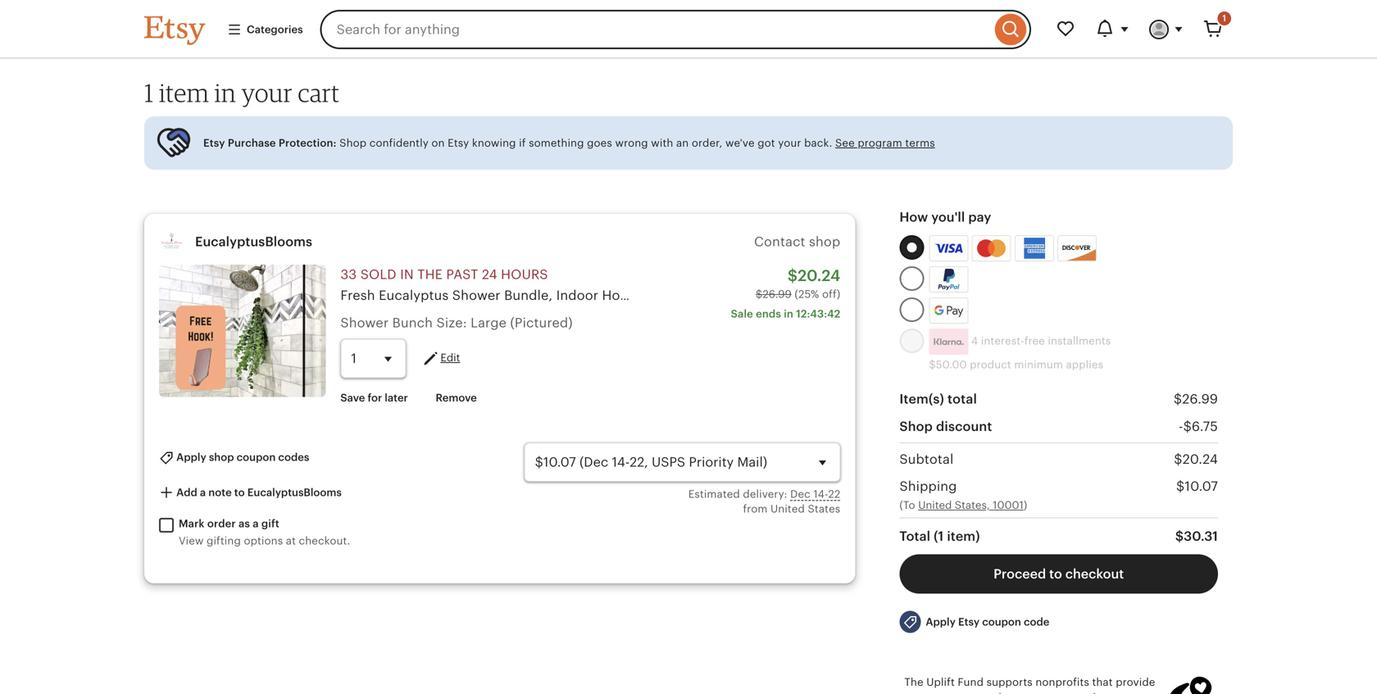 Task type: vqa. For each thing, say whether or not it's contained in the screenshot.
second Eucalyptus from the left
yes



Task type: locate. For each thing, give the bounding box(es) containing it.
0 horizontal spatial united
[[771, 503, 805, 515]]

1 vertical spatial to
[[1049, 567, 1062, 582]]

estimated delivery: dec 14-22 from united states
[[688, 488, 841, 515]]

united down dec
[[771, 503, 805, 515]]

in left the
[[400, 267, 414, 282]]

1 eucalyptus from the left
[[379, 288, 449, 303]]

1 horizontal spatial in
[[400, 267, 414, 282]]

light
[[1027, 288, 1060, 303]]

0 horizontal spatial plants
[[1063, 288, 1102, 303]]

eucalyptus down the
[[379, 288, 449, 303]]

None search field
[[320, 10, 1031, 49]]

mark
[[179, 518, 205, 530]]

(to
[[900, 499, 915, 511]]

codes
[[278, 451, 309, 463]]

0 horizontal spatial shower
[[340, 316, 389, 330]]

apply inside "dropdown button"
[[176, 451, 206, 463]]

discount
[[936, 419, 992, 434]]

to right the "proceed"
[[1049, 567, 1062, 582]]

1 inside categories banner
[[1223, 13, 1226, 23]]

1 vertical spatial your
[[778, 137, 801, 149]]

2 horizontal spatial etsy
[[958, 616, 980, 628]]

0 vertical spatial in
[[215, 77, 236, 108]]

shipping
[[900, 479, 957, 494]]

0 horizontal spatial shop
[[340, 137, 367, 149]]

delivery:
[[743, 488, 787, 500]]

$ for $ 26.99
[[1174, 392, 1182, 407]]

1 horizontal spatial shop
[[809, 235, 841, 249]]

installments
[[1048, 335, 1111, 347]]

1 horizontal spatial plant,
[[798, 288, 834, 303]]

shower
[[452, 288, 501, 303], [340, 316, 389, 330]]

- $ 6.75
[[1179, 419, 1218, 434]]

0 horizontal spatial 20.24
[[798, 267, 841, 285]]

mastercard image
[[974, 238, 1009, 259]]

0 horizontal spatial eucalyptus
[[379, 288, 449, 303]]

a right as
[[253, 518, 259, 530]]

boho
[[916, 288, 949, 303]]

0 vertical spatial 20.24
[[798, 267, 841, 285]]

coupon up the add a note to eucalyptusblooms
[[237, 451, 276, 463]]

$ down $ 20.24
[[1176, 479, 1185, 494]]

(25%
[[795, 288, 819, 300]]

shop inside "dropdown button"
[[209, 451, 234, 463]]

remove button
[[423, 383, 489, 413]]

a right add
[[200, 486, 206, 499]]

to inside dropdown button
[[234, 486, 245, 499]]

0 vertical spatial 26.99
[[763, 288, 792, 300]]

(to united states, 10001 )
[[900, 499, 1027, 511]]

0 horizontal spatial a
[[200, 486, 206, 499]]

shop down item(s)
[[900, 419, 933, 434]]

0 horizontal spatial 26.99
[[763, 288, 792, 300]]

to
[[234, 486, 245, 499], [1049, 567, 1062, 582], [958, 691, 969, 694]]

your right got
[[778, 137, 801, 149]]

1 horizontal spatial 26.99
[[1182, 392, 1218, 407]]

coupon inside dropdown button
[[982, 616, 1021, 628]]

2 horizontal spatial to
[[1049, 567, 1062, 582]]

0 horizontal spatial 1
[[144, 77, 154, 108]]

your
[[241, 77, 293, 108], [778, 137, 801, 149]]

apply shop coupon codes button
[[147, 443, 322, 473]]

shower inside 33 sold in the past 24 hours fresh eucalyptus shower bundle, indoor house plant, fresh eucalyptus plant, easy plants, boho decor, low light plants , eucalyptus plants
[[452, 288, 501, 303]]

1 vertical spatial a
[[253, 518, 259, 530]]

26.99 up ends
[[763, 288, 792, 300]]

fund
[[958, 676, 984, 689]]

eucalyptusblooms right eucalyptusblooms icon
[[195, 235, 312, 249]]

2 horizontal spatial eucalyptus
[[1113, 288, 1183, 303]]

google pay image
[[930, 299, 968, 323]]

1 vertical spatial 1
[[144, 77, 154, 108]]

0 horizontal spatial shop
[[209, 451, 234, 463]]

eucalyptus
[[379, 288, 449, 303], [724, 288, 794, 303], [1113, 288, 1183, 303]]

0 vertical spatial apply
[[176, 451, 206, 463]]

resources
[[905, 691, 956, 694]]

fresh
[[340, 288, 375, 303], [686, 288, 721, 303]]

,
[[1106, 288, 1110, 303]]

plant,
[[646, 288, 682, 303], [798, 288, 834, 303]]

shower left bunch
[[340, 316, 389, 330]]

united
[[918, 499, 952, 511], [771, 503, 805, 515]]

2 horizontal spatial in
[[784, 308, 794, 320]]

0 vertical spatial coupon
[[237, 451, 276, 463]]

1 vertical spatial apply
[[926, 616, 956, 628]]

0 horizontal spatial in
[[215, 77, 236, 108]]

coupon left code
[[982, 616, 1021, 628]]

estimated
[[688, 488, 740, 500]]

in down fresh eucalyptus shower bundle, indoor house plant, fresh eucalyptus plant, easy plants, boho decor, low light plants , eucalyptus plants link
[[784, 308, 794, 320]]

shop right protection:
[[340, 137, 367, 149]]

0 horizontal spatial etsy
[[203, 137, 225, 149]]

1 vertical spatial coupon
[[982, 616, 1021, 628]]

apply up add
[[176, 451, 206, 463]]

proceed to checkout
[[994, 567, 1124, 582]]

0 vertical spatial 1
[[1223, 13, 1226, 23]]

in inside 33 sold in the past 24 hours fresh eucalyptus shower bundle, indoor house plant, fresh eucalyptus plant, easy plants, boho decor, low light plants , eucalyptus plants
[[400, 267, 414, 282]]

1 horizontal spatial your
[[778, 137, 801, 149]]

the
[[905, 676, 924, 689]]

0 vertical spatial to
[[234, 486, 245, 499]]

paypal image
[[932, 269, 966, 290]]

at
[[286, 535, 296, 547]]

coupon inside "dropdown button"
[[237, 451, 276, 463]]

2 vertical spatial in
[[784, 308, 794, 320]]

)
[[1024, 499, 1027, 511]]

2 plant, from the left
[[798, 288, 834, 303]]

$
[[788, 267, 798, 285], [756, 288, 763, 300], [1174, 392, 1182, 407], [1183, 419, 1192, 434], [1174, 452, 1183, 467], [1176, 479, 1185, 494], [1175, 529, 1184, 544]]

$ for $ 30.31
[[1175, 529, 1184, 544]]

on
[[432, 137, 445, 149]]

etsy left 'purchase'
[[203, 137, 225, 149]]

bundle,
[[504, 288, 553, 303]]

0 horizontal spatial plant,
[[646, 288, 682, 303]]

$ up -
[[1174, 392, 1182, 407]]

coupon
[[237, 451, 276, 463], [982, 616, 1021, 628]]

apply etsy coupon code button
[[887, 604, 1062, 641]]

2 vertical spatial to
[[958, 691, 969, 694]]

a inside mark order as a gift view gifting options at checkout.
[[253, 518, 259, 530]]

20.24 up (25%
[[798, 267, 841, 285]]

interest-
[[981, 335, 1025, 347]]

20.24 inside $ 20.24 $ 26.99 (25% off) sale ends in 12:43:42
[[798, 267, 841, 285]]

etsy up fund
[[958, 616, 980, 628]]

0 vertical spatial shower
[[452, 288, 501, 303]]

in right item
[[215, 77, 236, 108]]

decor,
[[952, 288, 994, 303]]

to right note
[[234, 486, 245, 499]]

eucalyptus up ends
[[724, 288, 794, 303]]

1 horizontal spatial fresh
[[686, 288, 721, 303]]

$ up fresh eucalyptus shower bundle, indoor house plant, fresh eucalyptus plant, easy plants, boho decor, low light plants , eucalyptus plants link
[[788, 267, 798, 285]]

0 vertical spatial shop
[[809, 235, 841, 249]]

discover image
[[1058, 239, 1098, 263]]

plant, right house
[[646, 288, 682, 303]]

supports
[[987, 676, 1033, 689]]

pay in 4 installments image
[[929, 329, 968, 355]]

1 vertical spatial shop
[[900, 419, 933, 434]]

shop discount
[[900, 419, 992, 434]]

0 horizontal spatial coupon
[[237, 451, 276, 463]]

$ up ends
[[756, 288, 763, 300]]

(1
[[934, 529, 944, 544]]

10001
[[993, 499, 1024, 511]]

0 horizontal spatial fresh
[[340, 288, 375, 303]]

0 vertical spatial a
[[200, 486, 206, 499]]

if
[[519, 137, 526, 149]]

checkout.
[[299, 535, 350, 547]]

1 horizontal spatial 20.24
[[1183, 452, 1218, 467]]

past
[[446, 267, 478, 282]]

1 horizontal spatial to
[[958, 691, 969, 694]]

$ down -
[[1174, 452, 1183, 467]]

$ down $ 26.99
[[1183, 419, 1192, 434]]

edit
[[441, 352, 460, 364]]

shower down 24
[[452, 288, 501, 303]]

eucalyptusblooms inside dropdown button
[[247, 486, 342, 499]]

1 horizontal spatial a
[[253, 518, 259, 530]]

united down shipping
[[918, 499, 952, 511]]

26.99
[[763, 288, 792, 300], [1182, 392, 1218, 407]]

your left the cart
[[241, 77, 293, 108]]

0 horizontal spatial to
[[234, 486, 245, 499]]

1 vertical spatial eucalyptusblooms
[[247, 486, 342, 499]]

gift
[[261, 518, 279, 530]]

1 vertical spatial in
[[400, 267, 414, 282]]

code
[[1024, 616, 1050, 628]]

plant, up 12:43:42
[[798, 288, 834, 303]]

2 fresh from the left
[[686, 288, 721, 303]]

eucalyptus right ,
[[1113, 288, 1183, 303]]

in inside $ 20.24 $ 26.99 (25% off) sale ends in 12:43:42
[[784, 308, 794, 320]]

proceed
[[994, 567, 1046, 582]]

1 vertical spatial 20.24
[[1183, 452, 1218, 467]]

1 horizontal spatial coupon
[[982, 616, 1021, 628]]

something
[[529, 137, 584, 149]]

1
[[1223, 13, 1226, 23], [144, 77, 154, 108]]

apply inside dropdown button
[[926, 616, 956, 628]]

size:
[[437, 316, 467, 330]]

1 for 1
[[1223, 13, 1226, 23]]

1 horizontal spatial shower
[[452, 288, 501, 303]]

for
[[368, 392, 382, 404]]

$ down $ 10.07
[[1175, 529, 1184, 544]]

0 horizontal spatial apply
[[176, 451, 206, 463]]

26.99 up - $ 6.75
[[1182, 392, 1218, 407]]

1 horizontal spatial eucalyptus
[[724, 288, 794, 303]]

0 vertical spatial your
[[241, 77, 293, 108]]

fresh right house
[[686, 288, 721, 303]]

knowing
[[472, 137, 516, 149]]

0 vertical spatial shop
[[340, 137, 367, 149]]

shop up note
[[209, 451, 234, 463]]

creative
[[972, 691, 1014, 694]]

fresh down 33
[[340, 288, 375, 303]]

1 horizontal spatial plants
[[1187, 288, 1225, 303]]

to down fund
[[958, 691, 969, 694]]

off)
[[822, 288, 841, 300]]

uplift fund image
[[1167, 675, 1213, 694]]

apply up uplift
[[926, 616, 956, 628]]

20.24 for $ 20.24 $ 26.99 (25% off) sale ends in 12:43:42
[[798, 267, 841, 285]]

coupon for etsy
[[982, 616, 1021, 628]]

american express image
[[1017, 238, 1052, 259]]

product
[[970, 359, 1011, 371]]

etsy right on
[[448, 137, 469, 149]]

$ 20.24
[[1174, 452, 1218, 467]]

1 vertical spatial shop
[[209, 451, 234, 463]]

total
[[900, 529, 931, 544]]

1 horizontal spatial apply
[[926, 616, 956, 628]]

20.24 up the 10.07
[[1183, 452, 1218, 467]]

shop for contact
[[809, 235, 841, 249]]

program
[[858, 137, 902, 149]]

1 vertical spatial shower
[[340, 316, 389, 330]]

1 horizontal spatial 1
[[1223, 13, 1226, 23]]

from
[[743, 503, 768, 515]]

20.24
[[798, 267, 841, 285], [1183, 452, 1218, 467]]

shop right "contact"
[[809, 235, 841, 249]]

eucalyptusblooms down codes
[[247, 486, 342, 499]]



Task type: describe. For each thing, give the bounding box(es) containing it.
with
[[651, 137, 673, 149]]

1 fresh from the left
[[340, 288, 375, 303]]

mark order as a gift view gifting options at checkout.
[[179, 518, 350, 547]]

4
[[971, 335, 978, 347]]

nonprofits
[[1036, 676, 1089, 689]]

(pictured)
[[510, 316, 573, 330]]

categories button
[[215, 15, 315, 44]]

to inside 'the uplift fund supports nonprofits that provide resources to creative entrepreneurs i'
[[958, 691, 969, 694]]

20.24 for $ 20.24
[[1183, 452, 1218, 467]]

view
[[179, 535, 204, 547]]

dec 14-22 link
[[790, 488, 841, 500]]

you'll
[[931, 210, 965, 225]]

$ for $ 20.24 $ 26.99 (25% off) sale ends in 12:43:42
[[788, 267, 798, 285]]

apply for apply shop coupon codes
[[176, 451, 206, 463]]

dec
[[790, 488, 811, 500]]

apply for apply etsy coupon code
[[926, 616, 956, 628]]

united inside "estimated delivery: dec 14-22 from united states"
[[771, 503, 805, 515]]

a inside dropdown button
[[200, 486, 206, 499]]

4 interest-free installments
[[968, 335, 1111, 347]]

1 horizontal spatial united
[[918, 499, 952, 511]]

33 sold in the past 24 hours fresh eucalyptus shower bundle, indoor house plant, fresh eucalyptus plant, easy plants, boho decor, low light plants , eucalyptus plants
[[340, 267, 1225, 303]]

see program terms link
[[835, 137, 935, 149]]

22
[[828, 488, 841, 500]]

applies
[[1066, 359, 1104, 371]]

fresh eucalyptus shower bundle, indoor house plant, fresh eucalyptus plant, easy plants, boho decor, low light plants , eucalyptus plants image
[[159, 265, 326, 397]]

eucalyptusblooms image
[[159, 229, 185, 255]]

we've
[[726, 137, 755, 149]]

sale
[[731, 308, 753, 320]]

categories banner
[[115, 0, 1262, 59]]

in for the
[[400, 267, 414, 282]]

item(s)
[[900, 392, 944, 407]]

1 horizontal spatial shop
[[900, 419, 933, 434]]

1 horizontal spatial etsy
[[448, 137, 469, 149]]

item)
[[947, 529, 980, 544]]

$ for $ 20.24
[[1174, 452, 1183, 467]]

add a note to eucalyptusblooms
[[174, 486, 342, 499]]

states
[[808, 503, 841, 515]]

visa image
[[935, 241, 963, 256]]

26.99 inside $ 20.24 $ 26.99 (25% off) sale ends in 12:43:42
[[763, 288, 792, 300]]

house
[[602, 288, 643, 303]]

0 horizontal spatial your
[[241, 77, 293, 108]]

large
[[471, 316, 507, 330]]

purchase
[[228, 137, 276, 149]]

remove
[[436, 392, 477, 404]]

total
[[948, 392, 977, 407]]

none search field inside categories banner
[[320, 10, 1031, 49]]

30.31
[[1184, 529, 1218, 544]]

cart
[[298, 77, 340, 108]]

save for later
[[340, 392, 408, 404]]

Search for anything text field
[[320, 10, 991, 49]]

how
[[900, 210, 928, 225]]

3 eucalyptus from the left
[[1113, 288, 1183, 303]]

states,
[[955, 499, 990, 511]]

etsy inside dropdown button
[[958, 616, 980, 628]]

protection:
[[279, 137, 337, 149]]

contact shop button
[[754, 235, 841, 249]]

options
[[244, 535, 283, 547]]

minimum
[[1014, 359, 1063, 371]]

2 plants from the left
[[1187, 288, 1225, 303]]

1 vertical spatial 26.99
[[1182, 392, 1218, 407]]

subtotal
[[900, 452, 954, 467]]

how you'll pay
[[900, 210, 991, 225]]

6.75
[[1192, 419, 1218, 434]]

to inside button
[[1049, 567, 1062, 582]]

united states, 10001 button
[[918, 498, 1024, 513]]

provide
[[1116, 676, 1155, 689]]

save for later button
[[328, 383, 420, 413]]

1 plants from the left
[[1063, 288, 1102, 303]]

eucalyptusblooms link
[[195, 235, 312, 249]]

apply etsy coupon code
[[926, 616, 1050, 628]]

coupon for shop
[[237, 451, 276, 463]]

item(s) total
[[900, 392, 977, 407]]

note
[[208, 486, 232, 499]]

$ 26.99
[[1174, 392, 1218, 407]]

0 vertical spatial eucalyptusblooms
[[195, 235, 312, 249]]

gifting
[[207, 535, 241, 547]]

-
[[1179, 419, 1183, 434]]

item
[[159, 77, 209, 108]]

1 item in your cart
[[144, 77, 340, 108]]

12:43:42
[[796, 308, 841, 320]]

$ 10.07
[[1176, 479, 1218, 494]]

order,
[[692, 137, 723, 149]]

in for your
[[215, 77, 236, 108]]

hours
[[501, 267, 548, 282]]

goes
[[587, 137, 612, 149]]

checkout
[[1065, 567, 1124, 582]]

plants,
[[870, 288, 912, 303]]

$ for $ 10.07
[[1176, 479, 1185, 494]]

etsy purchase protection: shop confidently on etsy knowing if something goes wrong with an order, we've got your back. see program terms
[[203, 137, 935, 149]]

shop for apply
[[209, 451, 234, 463]]

pay
[[968, 210, 991, 225]]

later
[[385, 392, 408, 404]]

got
[[758, 137, 775, 149]]

total (1 item)
[[900, 529, 980, 544]]

add a note to eucalyptusblooms button
[[147, 478, 354, 508]]

edit button
[[421, 349, 460, 369]]

easy
[[837, 288, 866, 303]]

1 plant, from the left
[[646, 288, 682, 303]]

fresh eucalyptus shower bundle, indoor house plant, fresh eucalyptus plant, easy plants, boho decor, low light plants , eucalyptus plants link
[[340, 288, 1225, 303]]

the
[[417, 267, 443, 282]]

ends
[[756, 308, 781, 320]]

the uplift fund supports nonprofits that provide resources to creative entrepreneurs i
[[905, 676, 1155, 694]]

10.07
[[1185, 479, 1218, 494]]

33
[[340, 267, 357, 282]]

1 for 1 item in your cart
[[144, 77, 154, 108]]

uplift
[[927, 676, 955, 689]]

bunch
[[392, 316, 433, 330]]

that
[[1092, 676, 1113, 689]]

entrepreneurs
[[1017, 691, 1090, 694]]

confidently
[[370, 137, 429, 149]]

2 eucalyptus from the left
[[724, 288, 794, 303]]

save
[[340, 392, 365, 404]]



